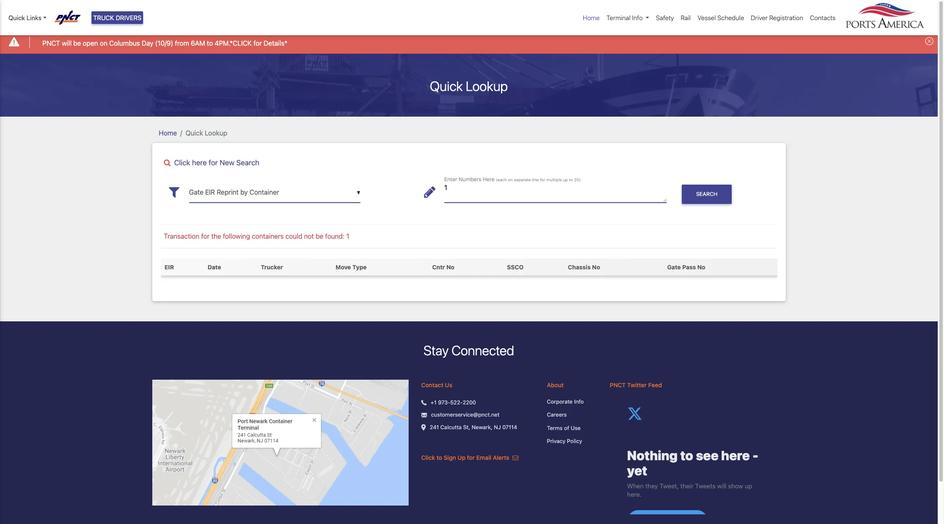 Task type: describe. For each thing, give the bounding box(es) containing it.
+1 973-522-2200
[[431, 399, 476, 406]]

1 horizontal spatial quick
[[186, 129, 203, 137]]

date
[[208, 264, 221, 271]]

truck drivers
[[93, 14, 142, 21]]

6am
[[191, 39, 205, 47]]

found:
[[325, 233, 345, 240]]

ssco
[[507, 264, 524, 271]]

type
[[353, 264, 367, 271]]

schedule
[[718, 14, 745, 21]]

here
[[483, 176, 495, 182]]

for inside enter numbers here (each on separate line for multiple up to 20)
[[540, 177, 546, 182]]

0 vertical spatial home
[[583, 14, 600, 21]]

2200
[[463, 399, 476, 406]]

1 horizontal spatial be
[[316, 233, 324, 240]]

0 horizontal spatial search
[[237, 158, 260, 167]]

careers link
[[547, 411, 598, 419]]

1 vertical spatial home link
[[159, 129, 177, 137]]

241 calcutta st, newark, nj 07114
[[430, 424, 517, 431]]

multiple
[[547, 177, 562, 182]]

522-
[[451, 399, 463, 406]]

click to sign up for email alerts
[[422, 454, 511, 461]]

corporate
[[547, 398, 573, 405]]

search button
[[682, 185, 732, 204]]

20)
[[574, 177, 581, 182]]

eir
[[165, 264, 174, 271]]

terms
[[547, 425, 563, 432]]

1 horizontal spatial to
[[437, 454, 442, 461]]

up
[[458, 454, 466, 461]]

chassis no
[[568, 264, 601, 271]]

contacts link
[[807, 10, 840, 26]]

cntr
[[433, 264, 445, 271]]

pnct for pnct will be open on columbus day (10/9) from 6am to 4pm.*click for details*
[[42, 39, 60, 47]]

pnct for pnct twitter feed
[[610, 382, 626, 389]]

links
[[27, 14, 42, 21]]

0 horizontal spatial quick
[[8, 14, 25, 21]]

on for separate
[[508, 177, 513, 182]]

0 vertical spatial lookup
[[466, 78, 508, 94]]

line
[[532, 177, 539, 182]]

twitter
[[628, 382, 647, 389]]

st,
[[463, 424, 470, 431]]

(10/9)
[[155, 39, 173, 47]]

pnct will be open on columbus day (10/9) from 6am to 4pm.*click for details* link
[[42, 38, 288, 48]]

driver registration
[[751, 14, 804, 21]]

gate
[[668, 264, 681, 271]]

customerservice@pnct.net
[[431, 412, 500, 418]]

vessel
[[698, 14, 716, 21]]

following
[[223, 233, 250, 240]]

numbers
[[459, 176, 482, 182]]

973-
[[438, 399, 451, 406]]

new
[[220, 158, 235, 167]]

quick links
[[8, 14, 42, 21]]

vessel schedule link
[[695, 10, 748, 26]]

contact
[[422, 382, 444, 389]]

pnct twitter feed
[[610, 382, 662, 389]]

us
[[445, 382, 453, 389]]

policy
[[567, 438, 583, 445]]

move
[[336, 264, 351, 271]]

details*
[[264, 39, 288, 47]]

search inside button
[[697, 191, 718, 197]]

info for terminal info
[[633, 14, 643, 21]]

truck
[[93, 14, 114, 21]]

4pm.*click
[[215, 39, 252, 47]]

privacy policy link
[[547, 438, 598, 446]]

day
[[142, 39, 153, 47]]

for inside alert
[[254, 39, 262, 47]]

contact us
[[422, 382, 453, 389]]

+1 973-522-2200 link
[[431, 399, 476, 407]]

241
[[430, 424, 439, 431]]

quick links link
[[8, 13, 46, 22]]

open
[[83, 39, 98, 47]]

click for click to sign up for email alerts
[[422, 454, 435, 461]]

columbus
[[109, 39, 140, 47]]

transaction for the following containers could not be found: 1
[[164, 233, 350, 240]]

▼
[[357, 190, 361, 196]]

for right here
[[209, 158, 218, 167]]

sign
[[444, 454, 456, 461]]

for left the the in the left of the page
[[201, 233, 210, 240]]

click here for new search link
[[161, 158, 778, 167]]

feed
[[649, 382, 662, 389]]

truck drivers link
[[92, 11, 143, 24]]

terminal info link
[[603, 10, 653, 26]]



Task type: locate. For each thing, give the bounding box(es) containing it.
search
[[237, 158, 260, 167], [697, 191, 718, 197]]

home link left terminal
[[580, 10, 603, 26]]

2 horizontal spatial quick
[[430, 78, 463, 94]]

0 horizontal spatial lookup
[[205, 129, 227, 137]]

home left terminal
[[583, 14, 600, 21]]

2 no from the left
[[592, 264, 601, 271]]

no for chassis no
[[592, 264, 601, 271]]

None text field
[[189, 182, 361, 203]]

chassis
[[568, 264, 591, 271]]

separate
[[514, 177, 531, 182]]

rail
[[681, 14, 691, 21]]

1 vertical spatial on
[[508, 177, 513, 182]]

for right up
[[467, 454, 475, 461]]

pnct left twitter
[[610, 382, 626, 389]]

info
[[633, 14, 643, 21], [575, 398, 584, 405]]

the
[[211, 233, 221, 240]]

email
[[477, 454, 492, 461]]

gate pass no
[[668, 264, 706, 271]]

to right up
[[569, 177, 573, 182]]

here
[[192, 158, 207, 167]]

info up careers link
[[575, 398, 584, 405]]

1 vertical spatial info
[[575, 398, 584, 405]]

envelope o image
[[513, 455, 519, 461]]

click
[[174, 158, 190, 167], [422, 454, 435, 461]]

stay connected
[[424, 343, 514, 359]]

close image
[[926, 37, 934, 45]]

2 vertical spatial to
[[437, 454, 442, 461]]

1 horizontal spatial home link
[[580, 10, 603, 26]]

quick
[[8, 14, 25, 21], [430, 78, 463, 94], [186, 129, 203, 137]]

terms of use link
[[547, 424, 598, 433]]

no right pass
[[698, 264, 706, 271]]

0 horizontal spatial quick lookup
[[186, 129, 227, 137]]

1 horizontal spatial info
[[633, 14, 643, 21]]

info inside terminal info link
[[633, 14, 643, 21]]

connected
[[452, 343, 514, 359]]

about
[[547, 382, 564, 389]]

no for cntr no
[[447, 264, 455, 271]]

to for 20)
[[569, 177, 573, 182]]

1 vertical spatial quick lookup
[[186, 129, 227, 137]]

search image
[[164, 159, 171, 167]]

for
[[254, 39, 262, 47], [209, 158, 218, 167], [540, 177, 546, 182], [201, 233, 210, 240], [467, 454, 475, 461]]

pnct will be open on columbus day (10/9) from 6am to 4pm.*click for details*
[[42, 39, 288, 47]]

pnct inside alert
[[42, 39, 60, 47]]

0 horizontal spatial to
[[207, 39, 213, 47]]

no right the cntr
[[447, 264, 455, 271]]

of
[[564, 425, 570, 432]]

1 horizontal spatial search
[[697, 191, 718, 197]]

2 vertical spatial quick
[[186, 129, 203, 137]]

corporate info link
[[547, 398, 598, 406]]

0 vertical spatial pnct
[[42, 39, 60, 47]]

terms of use
[[547, 425, 581, 432]]

0 vertical spatial info
[[633, 14, 643, 21]]

1 horizontal spatial pnct
[[610, 382, 626, 389]]

not
[[304, 233, 314, 240]]

no
[[447, 264, 455, 271], [592, 264, 601, 271], [698, 264, 706, 271]]

to
[[207, 39, 213, 47], [569, 177, 573, 182], [437, 454, 442, 461]]

up
[[563, 177, 568, 182]]

1 vertical spatial to
[[569, 177, 573, 182]]

click here for new search
[[174, 158, 260, 167]]

to for 4pm.*click
[[207, 39, 213, 47]]

be right will
[[73, 39, 81, 47]]

0 horizontal spatial click
[[174, 158, 190, 167]]

2 horizontal spatial to
[[569, 177, 573, 182]]

0 vertical spatial click
[[174, 158, 190, 167]]

2 horizontal spatial no
[[698, 264, 706, 271]]

0 horizontal spatial on
[[100, 39, 108, 47]]

0 vertical spatial quick
[[8, 14, 25, 21]]

0 vertical spatial home link
[[580, 10, 603, 26]]

vessel schedule
[[698, 14, 745, 21]]

for right line
[[540, 177, 546, 182]]

trucker
[[261, 264, 283, 271]]

on right open
[[100, 39, 108, 47]]

drivers
[[116, 14, 142, 21]]

to right 6am
[[207, 39, 213, 47]]

nj
[[494, 424, 501, 431]]

1 horizontal spatial home
[[583, 14, 600, 21]]

1 horizontal spatial on
[[508, 177, 513, 182]]

be
[[73, 39, 81, 47], [316, 233, 324, 240]]

on right (each
[[508, 177, 513, 182]]

calcutta
[[441, 424, 462, 431]]

3 no from the left
[[698, 264, 706, 271]]

1 vertical spatial click
[[422, 454, 435, 461]]

no right chassis
[[592, 264, 601, 271]]

will
[[62, 39, 72, 47]]

0 vertical spatial be
[[73, 39, 81, 47]]

0 horizontal spatial home
[[159, 129, 177, 137]]

rail link
[[678, 10, 695, 26]]

on inside enter numbers here (each on separate line for multiple up to 20)
[[508, 177, 513, 182]]

terminal
[[607, 14, 631, 21]]

0 horizontal spatial pnct
[[42, 39, 60, 47]]

0 horizontal spatial be
[[73, 39, 81, 47]]

1 vertical spatial quick
[[430, 78, 463, 94]]

enter
[[445, 176, 458, 182]]

info for corporate info
[[575, 398, 584, 405]]

for left 'details*'
[[254, 39, 262, 47]]

from
[[175, 39, 189, 47]]

home link up 'search' icon
[[159, 129, 177, 137]]

privacy
[[547, 438, 566, 445]]

1 horizontal spatial lookup
[[466, 78, 508, 94]]

0 horizontal spatial no
[[447, 264, 455, 271]]

home
[[583, 14, 600, 21], [159, 129, 177, 137]]

careers
[[547, 412, 567, 418]]

customerservice@pnct.net link
[[431, 411, 500, 419]]

enter numbers here (each on separate line for multiple up to 20)
[[445, 176, 581, 182]]

be right not
[[316, 233, 324, 240]]

on for columbus
[[100, 39, 108, 47]]

move type
[[336, 264, 367, 271]]

1 horizontal spatial no
[[592, 264, 601, 271]]

1 text field
[[445, 182, 667, 203]]

click left sign
[[422, 454, 435, 461]]

07114
[[503, 424, 517, 431]]

driver
[[751, 14, 768, 21]]

use
[[571, 425, 581, 432]]

alerts
[[493, 454, 510, 461]]

1 vertical spatial pnct
[[610, 382, 626, 389]]

cntr no
[[433, 264, 455, 271]]

0 vertical spatial quick lookup
[[430, 78, 508, 94]]

0 vertical spatial to
[[207, 39, 213, 47]]

driver registration link
[[748, 10, 807, 26]]

1 vertical spatial lookup
[[205, 129, 227, 137]]

terminal info
[[607, 14, 643, 21]]

lookup
[[466, 78, 508, 94], [205, 129, 227, 137]]

0 horizontal spatial home link
[[159, 129, 177, 137]]

pnct left will
[[42, 39, 60, 47]]

could
[[286, 233, 302, 240]]

newark,
[[472, 424, 493, 431]]

to inside enter numbers here (each on separate line for multiple up to 20)
[[569, 177, 573, 182]]

1 vertical spatial home
[[159, 129, 177, 137]]

click to sign up for email alerts link
[[422, 454, 519, 461]]

home up 'search' icon
[[159, 129, 177, 137]]

1 no from the left
[[447, 264, 455, 271]]

1 horizontal spatial click
[[422, 454, 435, 461]]

containers
[[252, 233, 284, 240]]

click right 'search' icon
[[174, 158, 190, 167]]

info right terminal
[[633, 14, 643, 21]]

to inside alert
[[207, 39, 213, 47]]

+1
[[431, 399, 437, 406]]

privacy policy
[[547, 438, 583, 445]]

1 vertical spatial search
[[697, 191, 718, 197]]

safety
[[656, 14, 674, 21]]

transaction
[[164, 233, 199, 240]]

on inside alert
[[100, 39, 108, 47]]

pnct will be open on columbus day (10/9) from 6am to 4pm.*click for details* alert
[[0, 31, 938, 54]]

pass
[[683, 264, 696, 271]]

1
[[347, 233, 350, 240]]

click for click here for new search
[[174, 158, 190, 167]]

info inside corporate info link
[[575, 398, 584, 405]]

1 horizontal spatial quick lookup
[[430, 78, 508, 94]]

0 horizontal spatial info
[[575, 398, 584, 405]]

registration
[[770, 14, 804, 21]]

be inside pnct will be open on columbus day (10/9) from 6am to 4pm.*click for details* link
[[73, 39, 81, 47]]

safety link
[[653, 10, 678, 26]]

corporate info
[[547, 398, 584, 405]]

1 vertical spatial be
[[316, 233, 324, 240]]

to left sign
[[437, 454, 442, 461]]

0 vertical spatial on
[[100, 39, 108, 47]]

0 vertical spatial search
[[237, 158, 260, 167]]



Task type: vqa. For each thing, say whether or not it's contained in the screenshot.
Open calendar icon
no



